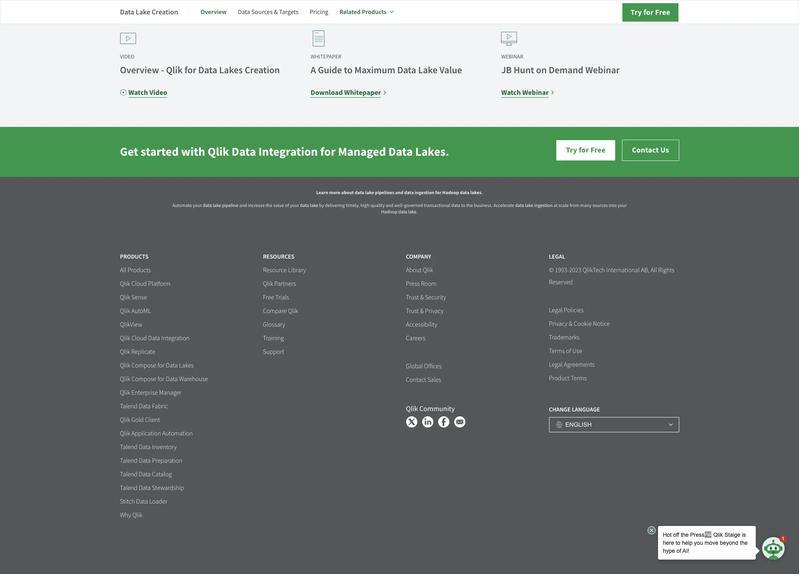 Task type: vqa. For each thing, say whether or not it's contained in the screenshot.
Qlik Compose for Data Warehouse the Qlik
yes



Task type: describe. For each thing, give the bounding box(es) containing it.
data lake creation
[[120, 7, 178, 17]]

sources
[[593, 202, 608, 209]]

whitepaper inside whitepaper a guide to maximum data lake value
[[311, 53, 341, 60]]

qlik down trials
[[288, 307, 298, 315]]

talend data catalog link
[[120, 470, 172, 479]]

data inside whitepaper a guide to maximum data lake value
[[397, 64, 416, 76]]

terms of use
[[549, 347, 582, 355]]

1 horizontal spatial hadoop
[[442, 189, 459, 196]]

talend for talend data preparation
[[120, 457, 137, 465]]

qlik for qlik replicate
[[120, 348, 130, 356]]

3 your from the left
[[618, 202, 627, 209]]

0 vertical spatial try
[[631, 7, 642, 17]]

free for bottom try for free link
[[591, 145, 606, 155]]

learn more about data lake pipelines and data ingestion for hadoop data lakes.
[[316, 189, 483, 196]]

pricing
[[310, 8, 328, 16]]

data lake link
[[300, 202, 318, 209]]

inventory
[[152, 443, 177, 451]]

english
[[565, 421, 592, 428]]

trust & privacy
[[406, 307, 444, 315]]

trust & security
[[406, 293, 446, 301]]

2 vertical spatial webinar
[[522, 88, 549, 97]]

qlikview
[[120, 321, 142, 329]]

2 the from the left
[[466, 202, 473, 209]]

hadoop data lake link
[[381, 209, 417, 215]]

library
[[288, 266, 306, 274]]

timely,
[[346, 202, 360, 209]]

careers
[[406, 334, 426, 342]]

security
[[425, 293, 446, 301]]

company
[[406, 253, 431, 261]]

data up the governed
[[404, 189, 414, 196]]

stewardship
[[152, 484, 184, 492]]

0 vertical spatial webinar
[[501, 53, 523, 60]]

.
[[417, 209, 418, 215]]

manager
[[159, 389, 181, 397]]

qlik sense
[[120, 293, 147, 301]]

qlik inside video overview - qlik for data lakes creation
[[166, 64, 183, 76]]

cookie
[[574, 320, 592, 328]]

qlik for qlik cloud data integration
[[120, 334, 130, 342]]

compose for qlik compose for data warehouse
[[131, 375, 156, 383]]

terms inside "link"
[[549, 347, 565, 355]]

partners
[[274, 280, 296, 288]]

data lake ingestion link
[[515, 202, 553, 209]]

-
[[161, 64, 164, 76]]

download whitepaper link
[[311, 87, 387, 98]]

related products link
[[340, 2, 394, 22]]

related products
[[340, 8, 387, 16]]

talend data inventory link
[[120, 443, 177, 452]]

resources
[[263, 253, 295, 261]]

& for privacy & cookie notice
[[569, 320, 572, 328]]

whitepaper a guide to maximum data lake value
[[311, 53, 462, 76]]

with
[[181, 144, 205, 160]]

trust for trust & security
[[406, 293, 419, 301]]

on
[[536, 64, 547, 76]]

watch for watch video
[[128, 88, 148, 97]]

loader
[[149, 498, 167, 506]]

catalog
[[152, 470, 172, 478]]

training link
[[263, 334, 284, 343]]

offices
[[424, 362, 442, 370]]

legal for legal agreements
[[549, 361, 563, 369]]

1 vertical spatial try for free link
[[556, 140, 616, 161]]

qlik for qlik cloud platform
[[120, 280, 130, 288]]

automate
[[172, 202, 192, 209]]

free trials
[[263, 293, 289, 301]]

contact for contact us
[[632, 145, 659, 155]]

stitch data loader
[[120, 498, 167, 506]]

get started with qlik data integration for managed data lakes.
[[120, 144, 449, 160]]

0 vertical spatial try for free
[[631, 7, 670, 17]]

qlik replicate link
[[120, 348, 155, 356]]

legal for legal
[[549, 253, 565, 261]]

why qlik
[[120, 511, 142, 519]]

qlik right the with
[[208, 144, 229, 160]]

lakes inside qlik compose for data lakes link
[[179, 362, 194, 370]]

overview inside data lake creation menu bar
[[201, 8, 227, 16]]

1 the from the left
[[266, 202, 272, 209]]

a
[[311, 64, 316, 76]]

free for try for free link to the right
[[655, 7, 670, 17]]

lake left by
[[310, 202, 318, 209]]

talend data preparation link
[[120, 457, 182, 465]]

qlik compose for data lakes link
[[120, 362, 194, 370]]

started
[[141, 144, 179, 160]]

1 your from the left
[[193, 202, 202, 209]]

qliktech
[[583, 266, 605, 274]]

sources
[[251, 8, 273, 16]]

support
[[263, 348, 284, 356]]

cloud for data
[[131, 334, 147, 342]]

0 horizontal spatial ingestion
[[415, 189, 434, 196]]

privacy inside trust & privacy link
[[425, 307, 444, 315]]

& for trust & privacy
[[420, 307, 424, 315]]

global offices link
[[406, 362, 442, 371]]

training
[[263, 334, 284, 342]]

watch for watch webinar
[[501, 88, 521, 97]]

1 vertical spatial video
[[149, 88, 167, 97]]

why
[[120, 511, 131, 519]]

managed
[[338, 144, 386, 160]]

targets
[[279, 8, 299, 16]]

change language
[[549, 406, 600, 414]]

global
[[406, 362, 423, 370]]

data inside video overview - qlik for data lakes creation
[[198, 64, 217, 76]]

automate your data lake pipeline and increase the value of your data lake by delivering timely, high-quality and well-governed transactional data to the business. accelerate data lake ingestion at scale from many sources into your hadoop data lake .
[[172, 202, 627, 215]]

hunt
[[514, 64, 534, 76]]

compose for qlik compose for data lakes
[[131, 362, 156, 370]]

press room link
[[406, 280, 436, 288]]

automl
[[131, 307, 151, 315]]

glossary link
[[263, 321, 285, 329]]

reserved
[[549, 278, 573, 286]]

agreements
[[564, 361, 595, 369]]

qlik for qlik gold client
[[120, 416, 130, 424]]

talend for talend data inventory
[[120, 443, 137, 451]]

compare
[[263, 307, 287, 315]]

legal for legal policies
[[549, 306, 563, 314]]

1 vertical spatial integration
[[161, 334, 190, 342]]

at
[[554, 202, 558, 209]]

from
[[570, 202, 579, 209]]

international
[[606, 266, 640, 274]]

webinar jb hunt on demand webinar
[[501, 53, 620, 76]]

lake inside menu bar
[[136, 7, 150, 17]]

product terms
[[549, 374, 587, 382]]

automation
[[162, 430, 193, 438]]

all inside © 1993-2023 qliktech international ab, all rights reserved
[[651, 266, 657, 274]]

pricing link
[[310, 2, 328, 22]]

use
[[573, 347, 582, 355]]

stitch data loader link
[[120, 498, 167, 506]]

well-
[[394, 202, 404, 209]]

qlik for qlik sense
[[120, 293, 130, 301]]

data left .
[[398, 209, 407, 215]]

qlik enterprise manager link
[[120, 389, 181, 397]]

press room
[[406, 280, 436, 288]]

legal agreements
[[549, 361, 595, 369]]

qlik for qlik compose for data warehouse
[[120, 375, 130, 383]]

value
[[440, 64, 462, 76]]

press
[[406, 280, 420, 288]]



Task type: locate. For each thing, give the bounding box(es) containing it.
1 vertical spatial creation
[[245, 64, 280, 76]]

0 horizontal spatial contact
[[406, 376, 426, 384]]

legal left policies
[[549, 306, 563, 314]]

data
[[355, 189, 364, 196], [404, 189, 414, 196], [460, 189, 469, 196], [203, 202, 212, 209], [300, 202, 309, 209], [451, 202, 460, 209], [515, 202, 524, 209], [398, 209, 407, 215]]

legal up product
[[549, 361, 563, 369]]

talend data stewardship
[[120, 484, 184, 492]]

application
[[131, 430, 161, 438]]

terms
[[549, 347, 565, 355], [571, 374, 587, 382]]

1 horizontal spatial lakes
[[219, 64, 243, 76]]

room
[[421, 280, 436, 288]]

to inside automate your data lake pipeline and increase the value of your data lake by delivering timely, high-quality and well-governed transactional data to the business. accelerate data lake ingestion at scale from many sources into your hadoop data lake .
[[461, 202, 465, 209]]

all right ab,
[[651, 266, 657, 274]]

sales
[[427, 376, 441, 384]]

0 vertical spatial overview
[[201, 8, 227, 16]]

and up well-
[[395, 189, 403, 196]]

business.
[[474, 202, 493, 209]]

©
[[549, 266, 554, 274]]

2 compose from the top
[[131, 375, 156, 383]]

1 horizontal spatial integration
[[258, 144, 318, 160]]

1 horizontal spatial creation
[[245, 64, 280, 76]]

0 horizontal spatial privacy
[[425, 307, 444, 315]]

talend down application
[[120, 443, 137, 451]]

0 horizontal spatial try
[[566, 145, 577, 155]]

0 vertical spatial terms
[[549, 347, 565, 355]]

guide
[[318, 64, 342, 76]]

ab,
[[641, 266, 649, 274]]

1 horizontal spatial ingestion
[[534, 202, 553, 209]]

privacy inside privacy & cookie notice link
[[549, 320, 567, 328]]

qlik down qlik gold client link
[[120, 430, 130, 438]]

cloud up sense
[[131, 280, 147, 288]]

1 vertical spatial try for free
[[566, 145, 606, 155]]

data left by
[[300, 202, 309, 209]]

1 legal from the top
[[549, 253, 565, 261]]

1 cloud from the top
[[131, 280, 147, 288]]

cloud up 'qlik replicate'
[[131, 334, 147, 342]]

to right guide
[[344, 64, 353, 76]]

qlik right why
[[132, 511, 142, 519]]

contact for contact sales
[[406, 376, 426, 384]]

0 horizontal spatial to
[[344, 64, 353, 76]]

cloud for platform
[[131, 280, 147, 288]]

lake left pipeline
[[213, 202, 221, 209]]

4 talend from the top
[[120, 470, 137, 478]]

1 horizontal spatial try for free
[[631, 7, 670, 17]]

1 horizontal spatial watch
[[501, 88, 521, 97]]

1 vertical spatial to
[[461, 202, 465, 209]]

1 compose from the top
[[131, 362, 156, 370]]

0 horizontal spatial integration
[[161, 334, 190, 342]]

data left pipeline
[[203, 202, 212, 209]]

talend up talend data catalog
[[120, 457, 137, 465]]

0 vertical spatial products
[[362, 8, 387, 16]]

0 horizontal spatial lakes
[[179, 362, 194, 370]]

1 horizontal spatial video
[[149, 88, 167, 97]]

1 horizontal spatial free
[[591, 145, 606, 155]]

all inside all products 'link'
[[120, 266, 126, 274]]

1 vertical spatial hadoop
[[381, 209, 397, 215]]

2 talend from the top
[[120, 443, 137, 451]]

products right related
[[362, 8, 387, 16]]

1 vertical spatial try
[[566, 145, 577, 155]]

rights
[[658, 266, 674, 274]]

1 vertical spatial lake
[[418, 64, 438, 76]]

1 vertical spatial products
[[120, 253, 148, 261]]

1 trust from the top
[[406, 293, 419, 301]]

stitch
[[120, 498, 135, 506]]

0 vertical spatial video
[[120, 53, 134, 60]]

1 vertical spatial terms
[[571, 374, 587, 382]]

webinar down on
[[522, 88, 549, 97]]

platform
[[148, 280, 170, 288]]

0 vertical spatial whitepaper
[[311, 53, 341, 60]]

all up qlik cloud platform at left
[[120, 266, 126, 274]]

0 vertical spatial integration
[[258, 144, 318, 160]]

1 talend from the top
[[120, 402, 137, 410]]

data lake creation menu bar
[[120, 2, 405, 22]]

qlik for qlik automl
[[120, 307, 130, 315]]

contact left the us
[[632, 145, 659, 155]]

compose up enterprise
[[131, 375, 156, 383]]

0 vertical spatial of
[[285, 202, 289, 209]]

legal agreements link
[[549, 361, 595, 369]]

2 horizontal spatial and
[[395, 189, 403, 196]]

all
[[120, 266, 126, 274], [651, 266, 657, 274]]

free inside the free trials "link"
[[263, 293, 274, 301]]

1 vertical spatial lakes
[[179, 362, 194, 370]]

enterprise
[[131, 389, 158, 397]]

qlik down resource
[[263, 280, 273, 288]]

1 horizontal spatial lake
[[418, 64, 438, 76]]

& down press room link
[[420, 293, 424, 301]]

compare qlik link
[[263, 307, 298, 315]]

talend
[[120, 402, 137, 410], [120, 443, 137, 451], [120, 457, 137, 465], [120, 470, 137, 478], [120, 484, 137, 492]]

0 vertical spatial hadoop
[[442, 189, 459, 196]]

creation inside video overview - qlik for data lakes creation
[[245, 64, 280, 76]]

high-
[[360, 202, 371, 209]]

0 vertical spatial legal
[[549, 253, 565, 261]]

& inside data lake creation menu bar
[[274, 8, 278, 16]]

qlik for qlik enterprise manager
[[120, 389, 130, 397]]

0 horizontal spatial and
[[239, 202, 247, 209]]

and
[[395, 189, 403, 196], [239, 202, 247, 209], [386, 202, 393, 209]]

watch video link
[[120, 87, 167, 98]]

lakes inside video overview - qlik for data lakes creation
[[219, 64, 243, 76]]

products for all
[[128, 266, 151, 274]]

policies
[[564, 306, 584, 314]]

1 horizontal spatial the
[[466, 202, 473, 209]]

3 legal from the top
[[549, 361, 563, 369]]

legal
[[549, 253, 565, 261], [549, 306, 563, 314], [549, 361, 563, 369]]

hadoop up transactional
[[442, 189, 459, 196]]

data sources & targets
[[238, 8, 299, 16]]

0 horizontal spatial of
[[285, 202, 289, 209]]

qlik up qlikview
[[120, 307, 130, 315]]

0 vertical spatial lake
[[136, 7, 150, 17]]

2 your from the left
[[290, 202, 299, 209]]

1 vertical spatial trust
[[406, 307, 419, 315]]

video up watch video link
[[120, 53, 134, 60]]

0 vertical spatial cloud
[[131, 280, 147, 288]]

1 vertical spatial cloud
[[131, 334, 147, 342]]

delivering
[[325, 202, 345, 209]]

1 vertical spatial contact
[[406, 376, 426, 384]]

your right "into" on the top of page
[[618, 202, 627, 209]]

0 vertical spatial try for free link
[[622, 3, 679, 22]]

1 horizontal spatial of
[[566, 347, 571, 355]]

accessibility link
[[406, 321, 437, 329]]

data right accelerate in the right of the page
[[515, 202, 524, 209]]

webinar up jb
[[501, 53, 523, 60]]

2 all from the left
[[651, 266, 657, 274]]

to left business.
[[461, 202, 465, 209]]

the left value
[[266, 202, 272, 209]]

of right value
[[285, 202, 289, 209]]

qlik up qlik enterprise manager
[[120, 375, 130, 383]]

qlik partners link
[[263, 280, 296, 288]]

0 horizontal spatial all
[[120, 266, 126, 274]]

0 horizontal spatial try for free
[[566, 145, 606, 155]]

talend up "stitch"
[[120, 484, 137, 492]]

creation inside menu bar
[[152, 7, 178, 17]]

whitepaper up guide
[[311, 53, 341, 60]]

qlik left community
[[406, 404, 418, 414]]

qlik for qlik community
[[406, 404, 418, 414]]

1 vertical spatial of
[[566, 347, 571, 355]]

qlik left gold
[[120, 416, 130, 424]]

1 horizontal spatial try
[[631, 7, 642, 17]]

talend up gold
[[120, 402, 137, 410]]

warehouse
[[179, 375, 208, 383]]

qlik down qlik replicate link
[[120, 362, 130, 370]]

talend down the talend data preparation link
[[120, 470, 137, 478]]

2 horizontal spatial your
[[618, 202, 627, 209]]

0 horizontal spatial watch
[[128, 88, 148, 97]]

compose down replicate at the bottom left of page
[[131, 362, 156, 370]]

into
[[609, 202, 617, 209]]

2 cloud from the top
[[131, 334, 147, 342]]

privacy down security
[[425, 307, 444, 315]]

community
[[419, 404, 455, 414]]

privacy & cookie notice link
[[549, 320, 610, 328]]

1 vertical spatial webinar
[[585, 64, 620, 76]]

contact us
[[632, 145, 669, 155]]

value
[[273, 202, 284, 209]]

1 vertical spatial legal
[[549, 306, 563, 314]]

to inside whitepaper a guide to maximum data lake value
[[344, 64, 353, 76]]

qlik for qlik application automation
[[120, 430, 130, 438]]

webinar right demand
[[585, 64, 620, 76]]

the left business.
[[466, 202, 473, 209]]

qlik cloud platform link
[[120, 280, 170, 288]]

data inside "link"
[[136, 498, 148, 506]]

ingestion up the governed
[[415, 189, 434, 196]]

0 vertical spatial ingestion
[[415, 189, 434, 196]]

3 talend from the top
[[120, 457, 137, 465]]

overview inside video overview - qlik for data lakes creation
[[120, 64, 159, 76]]

overview link
[[201, 2, 227, 22]]

support link
[[263, 348, 284, 356]]

data sources & targets link
[[238, 2, 299, 22]]

hadoop
[[442, 189, 459, 196], [381, 209, 397, 215]]

lakes.
[[470, 189, 483, 196]]

of left use
[[566, 347, 571, 355]]

qlikview link
[[120, 321, 142, 329]]

0 vertical spatial creation
[[152, 7, 178, 17]]

2 legal from the top
[[549, 306, 563, 314]]

free trials link
[[263, 293, 289, 302]]

and left well-
[[386, 202, 393, 209]]

products up qlik cloud platform at left
[[128, 266, 151, 274]]

0 vertical spatial lakes
[[219, 64, 243, 76]]

0 horizontal spatial lake
[[136, 7, 150, 17]]

1 horizontal spatial your
[[290, 202, 299, 209]]

fabric
[[152, 402, 168, 410]]

data right transactional
[[451, 202, 460, 209]]

& left targets
[[274, 8, 278, 16]]

products inside 'link'
[[128, 266, 151, 274]]

your left data lake link
[[290, 202, 299, 209]]

trademarks
[[549, 333, 580, 341]]

qlik up qlik sense
[[120, 280, 130, 288]]

0 horizontal spatial free
[[263, 293, 274, 301]]

of inside "link"
[[566, 347, 571, 355]]

privacy up trademarks
[[549, 320, 567, 328]]

talend for talend data fabric
[[120, 402, 137, 410]]

1 horizontal spatial to
[[461, 202, 465, 209]]

5 talend from the top
[[120, 484, 137, 492]]

whitepaper down maximum
[[344, 88, 381, 97]]

qlik community
[[406, 404, 455, 414]]

contact down the global
[[406, 376, 426, 384]]

language
[[572, 406, 600, 414]]

pipeline
[[222, 202, 238, 209]]

qlik partners
[[263, 280, 296, 288]]

2 vertical spatial free
[[263, 293, 274, 301]]

1 vertical spatial free
[[591, 145, 606, 155]]

1 horizontal spatial whitepaper
[[344, 88, 381, 97]]

lakes
[[219, 64, 243, 76], [179, 362, 194, 370]]

hadoop inside automate your data lake pipeline and increase the value of your data lake by delivering timely, high-quality and well-governed transactional data to the business. accelerate data lake ingestion at scale from many sources into your hadoop data lake .
[[381, 209, 397, 215]]

compare qlik
[[263, 307, 298, 315]]

qlik for qlik compose for data lakes
[[120, 362, 130, 370]]

qlik cloud data integration link
[[120, 334, 190, 343]]

1 vertical spatial privacy
[[549, 320, 567, 328]]

2 horizontal spatial free
[[655, 7, 670, 17]]

& up accessibility
[[420, 307, 424, 315]]

for inside video overview - qlik for data lakes creation
[[185, 64, 196, 76]]

0 horizontal spatial your
[[193, 202, 202, 209]]

qlik left replicate at the bottom left of page
[[120, 348, 130, 356]]

1 vertical spatial ingestion
[[534, 202, 553, 209]]

video down - on the left of the page
[[149, 88, 167, 97]]

qlik cloud platform
[[120, 280, 170, 288]]

2 vertical spatial legal
[[549, 361, 563, 369]]

pipelines
[[375, 189, 394, 196]]

1 all from the left
[[120, 266, 126, 274]]

video inside video overview - qlik for data lakes creation
[[120, 53, 134, 60]]

of
[[285, 202, 289, 209], [566, 347, 571, 355]]

the
[[266, 202, 272, 209], [466, 202, 473, 209]]

talend data stewardship link
[[120, 484, 184, 492]]

watch webinar link
[[501, 87, 555, 98]]

1 vertical spatial whitepaper
[[344, 88, 381, 97]]

qlik up room
[[423, 266, 433, 274]]

1 vertical spatial overview
[[120, 64, 159, 76]]

lake right accelerate in the right of the page
[[525, 202, 533, 209]]

products up all products
[[120, 253, 148, 261]]

product terms link
[[549, 374, 587, 383]]

hadoop down pipelines
[[381, 209, 397, 215]]

1 watch from the left
[[128, 88, 148, 97]]

qlik left sense
[[120, 293, 130, 301]]

terms down trademarks link
[[549, 347, 565, 355]]

legal up 1993-
[[549, 253, 565, 261]]

2 trust from the top
[[406, 307, 419, 315]]

by
[[319, 202, 324, 209]]

about
[[406, 266, 422, 274]]

0 vertical spatial compose
[[131, 362, 156, 370]]

trust for trust & privacy
[[406, 307, 419, 315]]

data left lakes. on the top right of the page
[[460, 189, 469, 196]]

products inside data lake creation menu bar
[[362, 8, 387, 16]]

0 horizontal spatial try for free link
[[556, 140, 616, 161]]

1 horizontal spatial and
[[386, 202, 393, 209]]

2 watch from the left
[[501, 88, 521, 97]]

0 vertical spatial privacy
[[425, 307, 444, 315]]

1 horizontal spatial contact
[[632, 145, 659, 155]]

lake inside whitepaper a guide to maximum data lake value
[[418, 64, 438, 76]]

1 vertical spatial compose
[[131, 375, 156, 383]]

webinar
[[501, 53, 523, 60], [585, 64, 620, 76], [522, 88, 549, 97]]

careers link
[[406, 334, 426, 343]]

your right automate
[[193, 202, 202, 209]]

data right about
[[355, 189, 364, 196]]

0 horizontal spatial whitepaper
[[311, 53, 341, 60]]

1 horizontal spatial all
[[651, 266, 657, 274]]

ingestion inside automate your data lake pipeline and increase the value of your data lake by delivering timely, high-quality and well-governed transactional data to the business. accelerate data lake ingestion at scale from many sources into your hadoop data lake .
[[534, 202, 553, 209]]

ingestion left at
[[534, 202, 553, 209]]

glossary
[[263, 321, 285, 329]]

products for related
[[362, 8, 387, 16]]

qlik compose for data warehouse link
[[120, 375, 208, 384]]

contact us link
[[622, 140, 679, 161]]

accelerate
[[494, 202, 514, 209]]

data lake pipeline link
[[203, 202, 238, 209]]

0 vertical spatial contact
[[632, 145, 659, 155]]

trust up accessibility
[[406, 307, 419, 315]]

© 1993-2023 qliktech international ab, all rights reserved
[[549, 266, 674, 286]]

& left cookie on the bottom right of page
[[569, 320, 572, 328]]

learn
[[316, 189, 328, 196]]

0 horizontal spatial the
[[266, 202, 272, 209]]

global offices
[[406, 362, 442, 370]]

trust down press
[[406, 293, 419, 301]]

0 horizontal spatial hadoop
[[381, 209, 397, 215]]

transactional
[[424, 202, 450, 209]]

talend for talend data stewardship
[[120, 484, 137, 492]]

0 horizontal spatial terms
[[549, 347, 565, 355]]

0 horizontal spatial video
[[120, 53, 134, 60]]

qlik for qlik partners
[[263, 280, 273, 288]]

qlik left enterprise
[[120, 389, 130, 397]]

qlik automl
[[120, 307, 151, 315]]

of inside automate your data lake pipeline and increase the value of your data lake by delivering timely, high-quality and well-governed transactional data to the business. accelerate data lake ingestion at scale from many sources into your hadoop data lake .
[[285, 202, 289, 209]]

0 horizontal spatial creation
[[152, 7, 178, 17]]

more
[[329, 189, 340, 196]]

1 horizontal spatial try for free link
[[622, 3, 679, 22]]

qlik down qlikview link
[[120, 334, 130, 342]]

0 vertical spatial trust
[[406, 293, 419, 301]]

data
[[120, 7, 134, 17], [238, 8, 250, 16], [198, 64, 217, 76], [397, 64, 416, 76], [232, 144, 256, 160], [388, 144, 413, 160], [148, 334, 160, 342], [166, 362, 178, 370], [166, 375, 178, 383], [139, 402, 151, 410], [139, 443, 151, 451], [139, 457, 151, 465], [139, 470, 151, 478], [139, 484, 151, 492], [136, 498, 148, 506]]

1 horizontal spatial terms
[[571, 374, 587, 382]]

watch video
[[128, 88, 167, 97]]

and right pipeline
[[239, 202, 247, 209]]

watch webinar
[[501, 88, 549, 97]]

lakes.
[[415, 144, 449, 160]]

qlik right - on the left of the page
[[166, 64, 183, 76]]

lake right well-
[[408, 209, 417, 215]]

privacy & cookie notice
[[549, 320, 610, 328]]

& for trust & security
[[420, 293, 424, 301]]

lake up the high-
[[365, 189, 374, 196]]

your
[[193, 202, 202, 209], [290, 202, 299, 209], [618, 202, 627, 209]]

contact sales
[[406, 376, 441, 384]]

0 vertical spatial to
[[344, 64, 353, 76]]

0 horizontal spatial overview
[[120, 64, 159, 76]]

terms down the agreements at bottom
[[571, 374, 587, 382]]

talend data fabric
[[120, 402, 168, 410]]

0 vertical spatial free
[[655, 7, 670, 17]]

1 horizontal spatial privacy
[[549, 320, 567, 328]]

talend for talend data catalog
[[120, 470, 137, 478]]

2 vertical spatial products
[[128, 266, 151, 274]]



